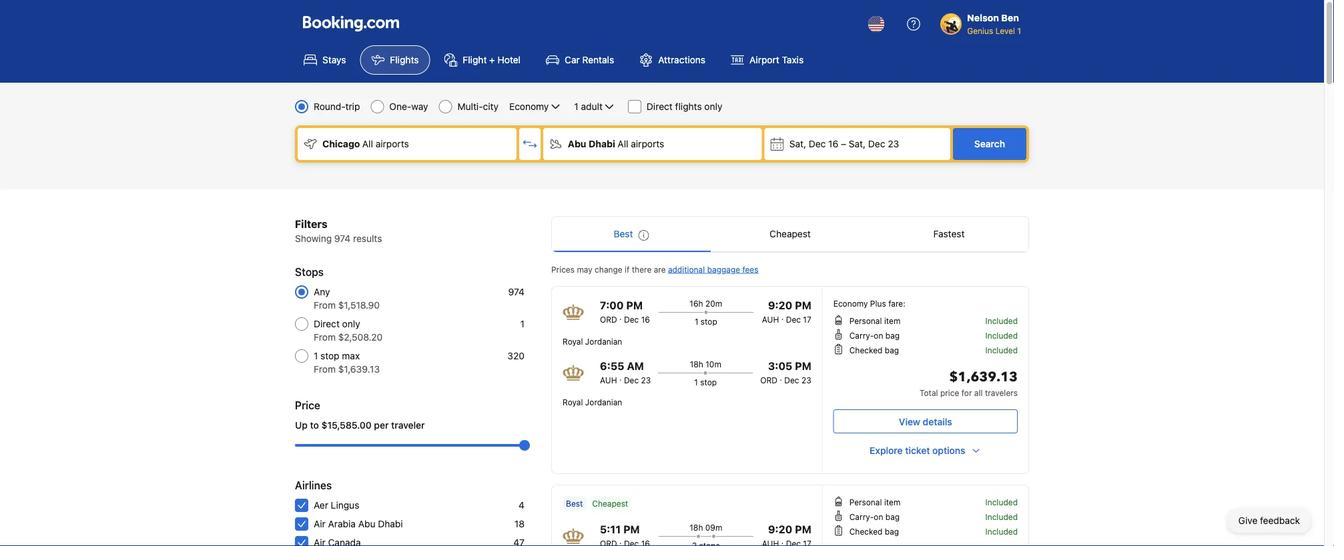 Task type: vqa. For each thing, say whether or not it's contained in the screenshot.
the AUH to the top
yes



Task type: describe. For each thing, give the bounding box(es) containing it.
2 item from the top
[[884, 498, 901, 507]]

7:00
[[600, 299, 624, 312]]

am
[[627, 360, 644, 373]]

stays
[[322, 54, 346, 65]]

any from $1,518.90
[[314, 287, 380, 311]]

1 personal from the top
[[850, 316, 882, 326]]

$2,508.20
[[338, 332, 383, 343]]

level
[[996, 26, 1015, 35]]

stop for 6:55 am
[[700, 378, 717, 387]]

5:11
[[600, 524, 621, 536]]

dec for 9:20 pm
[[786, 315, 801, 324]]

ticket
[[905, 446, 930, 457]]

. for 3:05
[[780, 373, 782, 383]]

dec left –
[[809, 139, 826, 150]]

. for 9:20
[[782, 312, 784, 322]]

1 royal from the top
[[563, 337, 583, 346]]

stops
[[295, 266, 324, 279]]

city
[[483, 101, 499, 112]]

air arabia abu dhabi
[[314, 519, 403, 530]]

max
[[342, 351, 360, 362]]

18
[[515, 519, 525, 530]]

change
[[595, 265, 623, 274]]

round-
[[314, 101, 346, 112]]

9:20 for 9:20 pm
[[768, 524, 793, 536]]

1 checked bag from the top
[[850, 346, 899, 355]]

airport taxis link
[[720, 45, 815, 75]]

economy plus fare:
[[834, 299, 906, 308]]

3 included from the top
[[986, 346, 1018, 355]]

results
[[353, 233, 382, 244]]

give feedback button
[[1228, 509, 1311, 533]]

974 inside filters showing 974 results
[[334, 233, 351, 244]]

direct flights only
[[647, 101, 723, 112]]

best inside button
[[614, 229, 633, 240]]

6:55
[[600, 360, 625, 373]]

1 inside nelson ben genius level 1
[[1018, 26, 1021, 35]]

320
[[508, 351, 525, 362]]

direct only from $2,508.20
[[314, 319, 383, 343]]

tab list containing best
[[552, 217, 1029, 253]]

additional baggage fees link
[[668, 265, 759, 274]]

direct for direct flights only
[[647, 101, 673, 112]]

fees
[[743, 265, 759, 274]]

chicago all airports
[[322, 139, 409, 150]]

9:20 pm auh . dec 17
[[762, 299, 812, 324]]

fastest button
[[870, 217, 1029, 252]]

economy for economy
[[509, 101, 549, 112]]

flights
[[675, 101, 702, 112]]

1 vertical spatial best
[[566, 499, 583, 509]]

1 stop for 3:05
[[694, 378, 717, 387]]

attractions
[[658, 54, 706, 65]]

1 vertical spatial cheapest
[[592, 499, 628, 509]]

0 vertical spatial dhabi
[[589, 139, 615, 150]]

4 included from the top
[[986, 498, 1018, 507]]

flight
[[463, 54, 487, 65]]

up
[[295, 420, 308, 431]]

dec for 6:55 am
[[624, 376, 639, 385]]

20m
[[706, 299, 722, 308]]

1 adult
[[574, 101, 603, 112]]

additional
[[668, 265, 705, 274]]

1 on from the top
[[874, 331, 883, 340]]

pm for 9:20 pm
[[795, 299, 812, 312]]

abu dhabi all airports
[[568, 139, 664, 150]]

3:05
[[768, 360, 793, 373]]

cheapest inside button
[[770, 229, 811, 240]]

18h 09m
[[690, 523, 723, 533]]

are
[[654, 265, 666, 274]]

2 checked bag from the top
[[850, 527, 899, 537]]

dec for 3:05 pm
[[785, 376, 799, 385]]

$1,639.13 total price for all travelers
[[920, 369, 1018, 398]]

9:20 pm
[[768, 524, 812, 536]]

1 inside dropdown button
[[574, 101, 579, 112]]

car rentals link
[[535, 45, 626, 75]]

–
[[841, 139, 847, 150]]

stop for 7:00 pm
[[701, 317, 717, 326]]

view
[[899, 417, 921, 428]]

stop inside 1 stop max from $1,639.13
[[321, 351, 340, 362]]

if
[[625, 265, 630, 274]]

taxis
[[782, 54, 804, 65]]

from inside any from $1,518.90
[[314, 300, 336, 311]]

23 for 3:05 pm
[[802, 376, 812, 385]]

search button
[[953, 128, 1027, 160]]

multi-
[[458, 101, 483, 112]]

16h
[[690, 299, 703, 308]]

travelers
[[985, 389, 1018, 398]]

chicago
[[322, 139, 360, 150]]

2 personal from the top
[[850, 498, 882, 507]]

filters
[[295, 218, 328, 231]]

only inside the direct only from $2,508.20
[[342, 319, 360, 330]]

genius
[[967, 26, 994, 35]]

cheapest button
[[711, 217, 870, 252]]

1 jordanian from the top
[[585, 337, 622, 346]]

best image
[[639, 230, 649, 241]]

prices may change if there are additional baggage fees
[[551, 265, 759, 274]]

17
[[803, 315, 812, 324]]

air
[[314, 519, 326, 530]]

9:20 for 9:20 pm auh . dec 17
[[768, 299, 793, 312]]

nelson ben genius level 1
[[967, 12, 1021, 35]]

attractions link
[[628, 45, 717, 75]]

showing
[[295, 233, 332, 244]]

airlines
[[295, 480, 332, 492]]

explore
[[870, 446, 903, 457]]

fare:
[[889, 299, 906, 308]]

ord for 7:00 pm
[[600, 315, 617, 324]]

+
[[489, 54, 495, 65]]

23 inside popup button
[[888, 139, 899, 150]]

1 stop max from $1,639.13
[[314, 351, 380, 375]]

from inside the direct only from $2,508.20
[[314, 332, 336, 343]]

for
[[962, 389, 972, 398]]

dec for 7:00 pm
[[624, 315, 639, 324]]

$15,585.00
[[321, 420, 372, 431]]

direct for direct only from $2,508.20
[[314, 319, 340, 330]]

flight + hotel
[[463, 54, 521, 65]]

give feedback
[[1239, 516, 1300, 527]]



Task type: locate. For each thing, give the bounding box(es) containing it.
fastest
[[934, 229, 965, 240]]

0 horizontal spatial economy
[[509, 101, 549, 112]]

. inside 9:20 pm auh . dec 17
[[782, 312, 784, 322]]

ord inside 3:05 pm ord . dec 23
[[760, 376, 778, 385]]

. inside 3:05 pm ord . dec 23
[[780, 373, 782, 383]]

974
[[334, 233, 351, 244], [508, 287, 525, 298]]

0 vertical spatial carry-on bag
[[850, 331, 900, 340]]

auh for 9:20 pm
[[762, 315, 779, 324]]

sat, left –
[[790, 139, 806, 150]]

airports down direct flights only
[[631, 139, 664, 150]]

0 vertical spatial economy
[[509, 101, 549, 112]]

1 vertical spatial royal jordanian
[[563, 398, 622, 407]]

2 royal from the top
[[563, 398, 583, 407]]

1 item from the top
[[884, 316, 901, 326]]

5:11 pm
[[600, 524, 640, 536]]

1 vertical spatial item
[[884, 498, 901, 507]]

1 inside 1 stop max from $1,639.13
[[314, 351, 318, 362]]

16 inside 7:00 pm ord . dec 16
[[641, 315, 650, 324]]

974 left results
[[334, 233, 351, 244]]

1 stop down 16h 20m
[[695, 317, 717, 326]]

974 up 320
[[508, 287, 525, 298]]

pm inside 3:05 pm ord . dec 23
[[795, 360, 812, 373]]

direct left flights
[[647, 101, 673, 112]]

1 horizontal spatial only
[[705, 101, 723, 112]]

18h for 5:11 pm
[[690, 523, 703, 533]]

1 horizontal spatial airports
[[631, 139, 664, 150]]

16
[[829, 139, 839, 150], [641, 315, 650, 324]]

0 vertical spatial from
[[314, 300, 336, 311]]

ord down 3:05
[[760, 376, 778, 385]]

trip
[[346, 101, 360, 112]]

2 jordanian from the top
[[585, 398, 622, 407]]

1 horizontal spatial cheapest
[[770, 229, 811, 240]]

2 18h from the top
[[690, 523, 703, 533]]

economy
[[509, 101, 549, 112], [834, 299, 868, 308]]

pm inside 7:00 pm ord . dec 16
[[626, 299, 643, 312]]

0 horizontal spatial cheapest
[[592, 499, 628, 509]]

09m
[[706, 523, 723, 533]]

any
[[314, 287, 330, 298]]

from down any
[[314, 300, 336, 311]]

total
[[920, 389, 938, 398]]

jordanian
[[585, 337, 622, 346], [585, 398, 622, 407]]

1 vertical spatial jordanian
[[585, 398, 622, 407]]

flights
[[390, 54, 419, 65]]

16 inside popup button
[[829, 139, 839, 150]]

from inside 1 stop max from $1,639.13
[[314, 364, 336, 375]]

dec down 3:05
[[785, 376, 799, 385]]

auh inside 9:20 pm auh . dec 17
[[762, 315, 779, 324]]

search
[[975, 139, 1005, 150]]

18h 10m
[[690, 360, 722, 369]]

5 included from the top
[[986, 513, 1018, 522]]

on down plus
[[874, 331, 883, 340]]

2 9:20 from the top
[[768, 524, 793, 536]]

sat, right –
[[849, 139, 866, 150]]

2 horizontal spatial 23
[[888, 139, 899, 150]]

2 carry- from the top
[[850, 513, 874, 522]]

feedback
[[1260, 516, 1300, 527]]

3 from from the top
[[314, 364, 336, 375]]

item down fare:
[[884, 316, 901, 326]]

from up price
[[314, 364, 336, 375]]

stop down 18h 10m
[[700, 378, 717, 387]]

item down explore
[[884, 498, 901, 507]]

price
[[941, 389, 960, 398]]

0 horizontal spatial 974
[[334, 233, 351, 244]]

1 horizontal spatial ord
[[760, 376, 778, 385]]

1 vertical spatial ord
[[760, 376, 778, 385]]

baggage
[[707, 265, 740, 274]]

2 from from the top
[[314, 332, 336, 343]]

view details button
[[834, 410, 1018, 434]]

tab list
[[552, 217, 1029, 253]]

1 carry-on bag from the top
[[850, 331, 900, 340]]

royal jordanian down 6:55
[[563, 398, 622, 407]]

0 horizontal spatial auh
[[600, 376, 617, 385]]

1 vertical spatial only
[[342, 319, 360, 330]]

booking.com logo image
[[303, 16, 399, 32], [303, 16, 399, 32]]

0 vertical spatial checked bag
[[850, 346, 899, 355]]

0 horizontal spatial 23
[[641, 376, 651, 385]]

2 all from the left
[[618, 139, 629, 150]]

1 horizontal spatial direct
[[647, 101, 673, 112]]

only right flights
[[705, 101, 723, 112]]

dec up am
[[624, 315, 639, 324]]

adult
[[581, 101, 603, 112]]

dec down am
[[624, 376, 639, 385]]

car rentals
[[565, 54, 614, 65]]

23 right –
[[888, 139, 899, 150]]

18h left the 10m in the right of the page
[[690, 360, 704, 369]]

. inside 6:55 am auh . dec 23
[[619, 373, 622, 383]]

auh down 6:55
[[600, 376, 617, 385]]

1 vertical spatial 974
[[508, 287, 525, 298]]

$1,639.13 down max
[[338, 364, 380, 375]]

1 horizontal spatial auh
[[762, 315, 779, 324]]

aer lingus
[[314, 500, 359, 511]]

0 horizontal spatial sat,
[[790, 139, 806, 150]]

0 vertical spatial personal item
[[850, 316, 901, 326]]

per
[[374, 420, 389, 431]]

1 left adult
[[574, 101, 579, 112]]

0 vertical spatial 16
[[829, 139, 839, 150]]

9:20 inside 9:20 pm auh . dec 17
[[768, 299, 793, 312]]

. down 6:55
[[619, 373, 622, 383]]

cheapest
[[770, 229, 811, 240], [592, 499, 628, 509]]

1 sat, from the left
[[790, 139, 806, 150]]

$1,639.13 inside $1,639.13 total price for all travelers
[[950, 369, 1018, 387]]

auh
[[762, 315, 779, 324], [600, 376, 617, 385]]

2 included from the top
[[986, 331, 1018, 340]]

0 vertical spatial on
[[874, 331, 883, 340]]

aer
[[314, 500, 328, 511]]

0 vertical spatial stop
[[701, 317, 717, 326]]

1 adult button
[[573, 99, 617, 115]]

3:05 pm ord . dec 23
[[760, 360, 812, 385]]

1 horizontal spatial 974
[[508, 287, 525, 298]]

1 vertical spatial abu
[[358, 519, 375, 530]]

$1,639.13 inside 1 stop max from $1,639.13
[[338, 364, 380, 375]]

personal down explore
[[850, 498, 882, 507]]

23 for 6:55 am
[[641, 376, 651, 385]]

. down 3:05
[[780, 373, 782, 383]]

0 horizontal spatial abu
[[358, 519, 375, 530]]

1 vertical spatial 16
[[641, 315, 650, 324]]

4
[[519, 500, 525, 511]]

. for 6:55
[[619, 373, 622, 383]]

sat, dec 16 – sat, dec 23
[[790, 139, 899, 150]]

9:20 right 09m
[[768, 524, 793, 536]]

1 royal jordanian from the top
[[563, 337, 622, 346]]

best image
[[639, 230, 649, 241]]

1 horizontal spatial sat,
[[849, 139, 866, 150]]

1 vertical spatial checked
[[850, 527, 883, 537]]

0 vertical spatial best
[[614, 229, 633, 240]]

hotel
[[498, 54, 521, 65]]

. down '5:11 pm'
[[617, 537, 624, 546]]

0 horizontal spatial 16
[[641, 315, 650, 324]]

0 vertical spatial direct
[[647, 101, 673, 112]]

0 horizontal spatial all
[[362, 139, 373, 150]]

ord inside 7:00 pm ord . dec 16
[[600, 315, 617, 324]]

dhabi down 1 adult dropdown button
[[589, 139, 615, 150]]

2 personal item from the top
[[850, 498, 901, 507]]

1 vertical spatial personal
[[850, 498, 882, 507]]

stop
[[701, 317, 717, 326], [321, 351, 340, 362], [700, 378, 717, 387]]

flights link
[[360, 45, 430, 75]]

0 vertical spatial abu
[[568, 139, 587, 150]]

0 vertical spatial cheapest
[[770, 229, 811, 240]]

there
[[632, 265, 652, 274]]

personal
[[850, 316, 882, 326], [850, 498, 882, 507]]

1 carry- from the top
[[850, 331, 874, 340]]

0 horizontal spatial airports
[[376, 139, 409, 150]]

0 vertical spatial auh
[[762, 315, 779, 324]]

dec inside 6:55 am auh . dec 23
[[624, 376, 639, 385]]

dhabi right arabia
[[378, 519, 403, 530]]

. for 7:00
[[620, 312, 622, 322]]

1 stop for 9:20
[[695, 317, 717, 326]]

23 down am
[[641, 376, 651, 385]]

1 vertical spatial carry-
[[850, 513, 874, 522]]

18h for 6:55 am
[[690, 360, 704, 369]]

to
[[310, 420, 319, 431]]

0 horizontal spatial direct
[[314, 319, 340, 330]]

personal item
[[850, 316, 901, 326], [850, 498, 901, 507]]

airport
[[750, 54, 780, 65]]

18h
[[690, 360, 704, 369], [690, 523, 703, 533]]

1 airports from the left
[[376, 139, 409, 150]]

best left best image
[[614, 229, 633, 240]]

1 horizontal spatial 23
[[802, 376, 812, 385]]

0 vertical spatial royal jordanian
[[563, 337, 622, 346]]

nelson
[[967, 12, 999, 23]]

0 horizontal spatial dhabi
[[378, 519, 403, 530]]

9:20 up 3:05
[[768, 299, 793, 312]]

1 up 320
[[520, 319, 525, 330]]

economy right city
[[509, 101, 549, 112]]

give
[[1239, 516, 1258, 527]]

23 inside 6:55 am auh . dec 23
[[641, 376, 651, 385]]

1 vertical spatial 18h
[[690, 523, 703, 533]]

1 horizontal spatial 16
[[829, 139, 839, 150]]

1 left max
[[314, 351, 318, 362]]

2 vertical spatial from
[[314, 364, 336, 375]]

stop down 16h 20m
[[701, 317, 717, 326]]

1 stop
[[695, 317, 717, 326], [694, 378, 717, 387]]

2 on from the top
[[874, 513, 883, 522]]

0 vertical spatial 974
[[334, 233, 351, 244]]

dec right –
[[868, 139, 886, 150]]

2 airports from the left
[[631, 139, 664, 150]]

1 vertical spatial economy
[[834, 299, 868, 308]]

1 horizontal spatial best
[[614, 229, 633, 240]]

0 vertical spatial 18h
[[690, 360, 704, 369]]

0 vertical spatial carry-
[[850, 331, 874, 340]]

1 vertical spatial on
[[874, 513, 883, 522]]

$1,639.13 up 'all'
[[950, 369, 1018, 387]]

$1,518.90
[[338, 300, 380, 311]]

all
[[362, 139, 373, 150], [618, 139, 629, 150]]

1 18h from the top
[[690, 360, 704, 369]]

0 vertical spatial jordanian
[[585, 337, 622, 346]]

1 horizontal spatial abu
[[568, 139, 587, 150]]

carry-on bag
[[850, 331, 900, 340], [850, 513, 900, 522]]

1 vertical spatial carry-on bag
[[850, 513, 900, 522]]

included
[[986, 316, 1018, 326], [986, 331, 1018, 340], [986, 346, 1018, 355], [986, 498, 1018, 507], [986, 513, 1018, 522], [986, 527, 1018, 537]]

auh for 6:55 am
[[600, 376, 617, 385]]

0 vertical spatial 9:20
[[768, 299, 793, 312]]

18h left 09m
[[690, 523, 703, 533]]

airports
[[376, 139, 409, 150], [631, 139, 664, 150]]

from up 1 stop max from $1,639.13
[[314, 332, 336, 343]]

traveler
[[391, 420, 425, 431]]

only up $2,508.20
[[342, 319, 360, 330]]

may
[[577, 265, 593, 274]]

multi-city
[[458, 101, 499, 112]]

dec inside 3:05 pm ord . dec 23
[[785, 376, 799, 385]]

1 vertical spatial 9:20
[[768, 524, 793, 536]]

1 vertical spatial checked bag
[[850, 527, 899, 537]]

0 vertical spatial ord
[[600, 315, 617, 324]]

0 horizontal spatial $1,639.13
[[338, 364, 380, 375]]

explore ticket options button
[[834, 439, 1018, 463]]

pm
[[626, 299, 643, 312], [795, 299, 812, 312], [795, 360, 812, 373], [624, 524, 640, 536], [795, 524, 812, 536]]

2 royal jordanian from the top
[[563, 398, 622, 407]]

way
[[411, 101, 428, 112]]

details
[[923, 417, 952, 428]]

from
[[314, 300, 336, 311], [314, 332, 336, 343], [314, 364, 336, 375]]

1 vertical spatial 1 stop
[[694, 378, 717, 387]]

16 left –
[[829, 139, 839, 150]]

airports down one-
[[376, 139, 409, 150]]

. inside 7:00 pm ord . dec 16
[[620, 312, 622, 322]]

1 down 18h 10m
[[694, 378, 698, 387]]

0 vertical spatial royal
[[563, 337, 583, 346]]

1 1 stop from the top
[[695, 317, 717, 326]]

1 vertical spatial from
[[314, 332, 336, 343]]

direct down any from $1,518.90
[[314, 319, 340, 330]]

flight + hotel link
[[433, 45, 532, 75]]

dec inside 9:20 pm auh . dec 17
[[786, 315, 801, 324]]

1 included from the top
[[986, 316, 1018, 326]]

2 vertical spatial stop
[[700, 378, 717, 387]]

economy left plus
[[834, 299, 868, 308]]

dec left 17
[[786, 315, 801, 324]]

pm for 3:05 pm
[[795, 360, 812, 373]]

ben
[[1002, 12, 1019, 23]]

ord for 3:05 pm
[[760, 376, 778, 385]]

pm inside 9:20 pm auh . dec 17
[[795, 299, 812, 312]]

sat, dec 16 – sat, dec 23 button
[[765, 128, 951, 160]]

1 9:20 from the top
[[768, 299, 793, 312]]

auh left 17
[[762, 315, 779, 324]]

1 down 16h
[[695, 317, 699, 326]]

2 1 stop from the top
[[694, 378, 717, 387]]

0 vertical spatial 1 stop
[[695, 317, 717, 326]]

0 horizontal spatial best
[[566, 499, 583, 509]]

economy for economy plus fare:
[[834, 299, 868, 308]]

0 horizontal spatial ord
[[600, 315, 617, 324]]

best button
[[552, 217, 711, 252]]

2 checked from the top
[[850, 527, 883, 537]]

1 vertical spatial stop
[[321, 351, 340, 362]]

abu right arabia
[[358, 519, 375, 530]]

6:55 am auh . dec 23
[[600, 360, 651, 385]]

0 vertical spatial only
[[705, 101, 723, 112]]

1 vertical spatial dhabi
[[378, 519, 403, 530]]

2 sat, from the left
[[849, 139, 866, 150]]

stop left max
[[321, 351, 340, 362]]

1 vertical spatial personal item
[[850, 498, 901, 507]]

prices
[[551, 265, 575, 274]]

on down explore
[[874, 513, 883, 522]]

personal item down explore
[[850, 498, 901, 507]]

ord down 7:00
[[600, 315, 617, 324]]

0 vertical spatial item
[[884, 316, 901, 326]]

royal jordanian up 6:55
[[563, 337, 622, 346]]

.
[[620, 312, 622, 322], [782, 312, 784, 322], [619, 373, 622, 383], [780, 373, 782, 383], [617, 537, 624, 546], [779, 537, 786, 546]]

dec inside 7:00 pm ord . dec 16
[[624, 315, 639, 324]]

23 inside 3:05 pm ord . dec 23
[[802, 376, 812, 385]]

lingus
[[331, 500, 359, 511]]

royal
[[563, 337, 583, 346], [563, 398, 583, 407]]

1 vertical spatial royal
[[563, 398, 583, 407]]

1 horizontal spatial $1,639.13
[[950, 369, 1018, 387]]

airport taxis
[[750, 54, 804, 65]]

1 from from the top
[[314, 300, 336, 311]]

1 horizontal spatial economy
[[834, 299, 868, 308]]

1 vertical spatial auh
[[600, 376, 617, 385]]

price
[[295, 400, 320, 412]]

7:00 pm ord . dec 16
[[600, 299, 650, 324]]

up to $15,585.00 per traveler
[[295, 420, 425, 431]]

direct inside the direct only from $2,508.20
[[314, 319, 340, 330]]

one-way
[[389, 101, 428, 112]]

23 down 17
[[802, 376, 812, 385]]

1 all from the left
[[362, 139, 373, 150]]

personal down economy plus fare: on the right
[[850, 316, 882, 326]]

jordanian down 6:55 am auh . dec 23
[[585, 398, 622, 407]]

. down 7:00
[[620, 312, 622, 322]]

1 horizontal spatial all
[[618, 139, 629, 150]]

best right '4'
[[566, 499, 583, 509]]

pm for 7:00 pm
[[626, 299, 643, 312]]

one-
[[389, 101, 411, 112]]

1 right level
[[1018, 26, 1021, 35]]

0 horizontal spatial only
[[342, 319, 360, 330]]

bag
[[886, 331, 900, 340], [885, 346, 899, 355], [886, 513, 900, 522], [885, 527, 899, 537]]

1 vertical spatial direct
[[314, 319, 340, 330]]

0 vertical spatial personal
[[850, 316, 882, 326]]

0 vertical spatial checked
[[850, 346, 883, 355]]

. left 17
[[782, 312, 784, 322]]

6 included from the top
[[986, 527, 1018, 537]]

royal jordanian
[[563, 337, 622, 346], [563, 398, 622, 407]]

. down the 9:20 pm
[[779, 537, 786, 546]]

all
[[975, 389, 983, 398]]

1 checked from the top
[[850, 346, 883, 355]]

$1,639.13
[[338, 364, 380, 375], [950, 369, 1018, 387]]

1 personal item from the top
[[850, 316, 901, 326]]

2 carry-on bag from the top
[[850, 513, 900, 522]]

abu down 1 adult
[[568, 139, 587, 150]]

jordanian up 6:55
[[585, 337, 622, 346]]

checked
[[850, 346, 883, 355], [850, 527, 883, 537]]

only
[[705, 101, 723, 112], [342, 319, 360, 330]]

1 horizontal spatial dhabi
[[589, 139, 615, 150]]

personal item down plus
[[850, 316, 901, 326]]

auh inside 6:55 am auh . dec 23
[[600, 376, 617, 385]]

1 stop down 18h 10m
[[694, 378, 717, 387]]

16 up am
[[641, 315, 650, 324]]

arabia
[[328, 519, 356, 530]]

filters showing 974 results
[[295, 218, 382, 244]]



